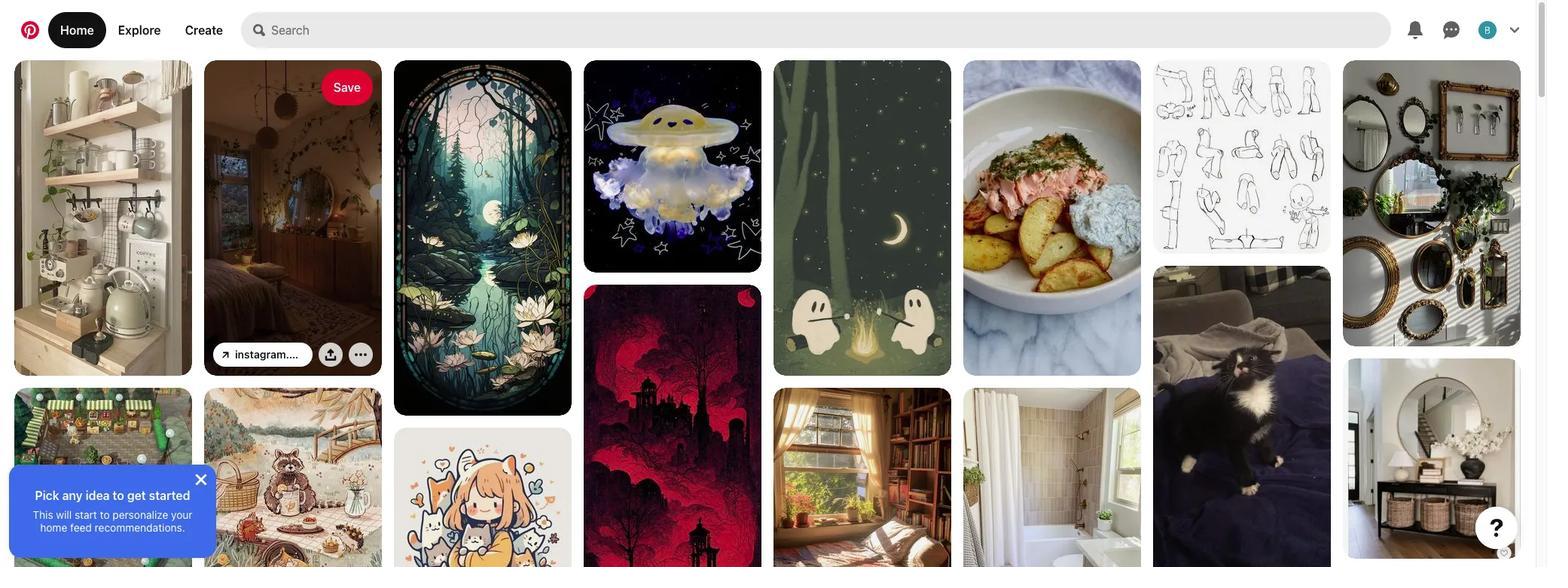 Task type: describe. For each thing, give the bounding box(es) containing it.
home
[[40, 521, 67, 534]]

this contains an image of: coffee bar image
[[14, 60, 192, 376]]

explore
[[118, 23, 161, 37]]

recommendations.
[[95, 521, 185, 534]]

save
[[333, 81, 361, 94]]

your
[[171, 508, 193, 521]]

personalize
[[113, 508, 168, 521]]

any
[[62, 489, 83, 502]]

start
[[75, 508, 97, 521]]

will
[[56, 508, 72, 521]]

home link
[[48, 12, 106, 48]]

idea
[[86, 489, 110, 502]]

explore link
[[106, 12, 173, 48]]

get
[[127, 489, 146, 502]]

started
[[149, 489, 190, 502]]

feed
[[70, 521, 92, 534]]

this contains an image of: a simple bed with a lot of personality image
[[774, 388, 951, 567]]

1 horizontal spatial to
[[113, 489, 124, 502]]

create link
[[173, 12, 235, 48]]

search icon image
[[253, 24, 265, 36]]

this contains an image of: pretty in pink kid's bathroom image
[[964, 388, 1141, 567]]

pick
[[35, 489, 59, 502]]

this contains an image of: tarot dark red image
[[584, 285, 762, 567]]

save list
[[0, 60, 1536, 567]]

Search text field
[[271, 12, 1391, 48]]



Task type: locate. For each thing, give the bounding box(es) containing it.
this contains an image of: gold antique wall mirror image
[[1343, 60, 1521, 347]]

this contains an image of: dill salmon with potato wedges and a creamy pickle and dill sauce image
[[964, 60, 1141, 376]]

0 vertical spatial to
[[113, 489, 124, 502]]

this contains an image of: image
[[204, 60, 382, 376], [394, 60, 572, 416], [774, 60, 951, 376], [1153, 60, 1331, 254], [1343, 359, 1521, 560], [14, 388, 192, 567], [204, 388, 382, 567], [394, 428, 572, 567]]

create
[[185, 23, 223, 37]]

link image
[[222, 352, 229, 359]]

this
[[33, 508, 53, 521]]

to
[[113, 489, 124, 502], [100, 508, 110, 521]]

0 horizontal spatial to
[[100, 508, 110, 521]]

to left get
[[113, 489, 124, 502]]

pick any idea to get started this will start to personalize your home feed recommendations.
[[33, 489, 193, 534]]

cute jellyfish image
[[584, 60, 762, 273]]

this contains an image of: airplane ears are my favorite image
[[1153, 266, 1331, 567]]

save button
[[321, 69, 373, 105]]

brad klo image
[[1479, 21, 1497, 39]]

1 vertical spatial to
[[100, 508, 110, 521]]

home
[[60, 23, 94, 37]]

to right the start
[[100, 508, 110, 521]]



Task type: vqa. For each thing, say whether or not it's contained in the screenshot.
Save list
yes



